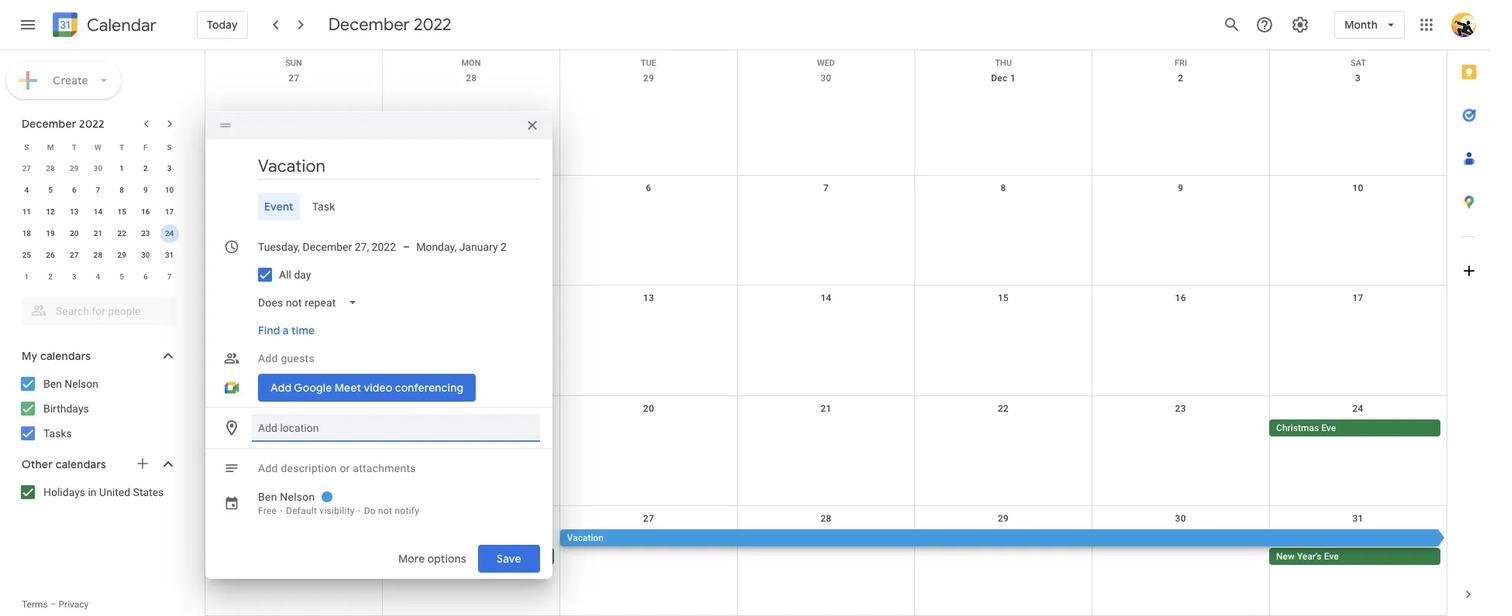 Task type: locate. For each thing, give the bounding box(es) containing it.
30 inside november 30 element
[[94, 164, 102, 173]]

31 down 24 element
[[165, 251, 174, 260]]

1 horizontal spatial nelson
[[280, 491, 315, 504]]

19 inside december 2022 grid
[[46, 229, 55, 238]]

find
[[258, 324, 280, 338]]

vacation
[[567, 533, 604, 544]]

21
[[94, 229, 102, 238], [820, 403, 832, 414]]

united
[[99, 487, 130, 499]]

21 inside december 2022 grid
[[94, 229, 102, 238]]

ben nelson
[[43, 378, 98, 391], [258, 491, 315, 504]]

23 inside grid
[[1175, 403, 1186, 414]]

24 down 17 "element"
[[165, 229, 174, 238]]

30
[[820, 73, 832, 84], [94, 164, 102, 173], [141, 251, 150, 260], [1175, 514, 1186, 524]]

2 horizontal spatial 6
[[646, 183, 651, 194]]

month button
[[1334, 6, 1405, 43]]

t
[[72, 143, 77, 151], [119, 143, 124, 151]]

add for add guests
[[258, 353, 278, 365]]

– right terms
[[50, 600, 56, 611]]

holidays in united states
[[43, 487, 164, 499]]

Start date text field
[[258, 238, 397, 256]]

1 vertical spatial 25
[[288, 514, 300, 524]]

2 add from the top
[[258, 463, 278, 475]]

january 6 element
[[136, 268, 155, 287]]

other
[[22, 458, 53, 472]]

1 vertical spatial 23
[[1175, 403, 1186, 414]]

tab list
[[1447, 50, 1490, 573], [218, 193, 540, 221]]

18 inside grid
[[288, 403, 300, 414]]

29
[[643, 73, 654, 84], [70, 164, 79, 173], [117, 251, 126, 260], [998, 514, 1009, 524]]

0 horizontal spatial –
[[50, 600, 56, 611]]

None search field
[[0, 291, 192, 325]]

8 inside december 2022 grid
[[120, 186, 124, 194]]

privacy
[[59, 600, 89, 611]]

add other calendars image
[[135, 456, 150, 472]]

23 inside 23 "element"
[[141, 229, 150, 238]]

1 horizontal spatial 19
[[466, 403, 477, 414]]

31 element
[[160, 246, 179, 265]]

1 horizontal spatial 23
[[1175, 403, 1186, 414]]

2 down 'f'
[[143, 164, 148, 173]]

add
[[258, 353, 278, 365], [258, 463, 278, 475]]

7 for december 2022
[[96, 186, 100, 194]]

9 inside december 2022 grid
[[143, 186, 148, 194]]

1 horizontal spatial 15
[[998, 293, 1009, 304]]

december
[[328, 14, 410, 36], [22, 117, 76, 131]]

0 vertical spatial 11
[[22, 208, 31, 216]]

0 vertical spatial christmas
[[1276, 423, 1319, 434]]

0 horizontal spatial 5
[[48, 186, 53, 194]]

0 horizontal spatial 17
[[165, 208, 174, 216]]

0 horizontal spatial 31
[[165, 251, 174, 260]]

calendars for my calendars
[[40, 349, 91, 363]]

row containing sun
[[205, 50, 1447, 68]]

26 element
[[41, 246, 60, 265]]

7
[[823, 183, 829, 194], [96, 186, 100, 194], [167, 273, 172, 281]]

1 vertical spatial 3
[[167, 164, 172, 173]]

0 horizontal spatial 20
[[70, 229, 79, 238]]

add guests button
[[252, 345, 540, 373]]

1 horizontal spatial december 2022
[[328, 14, 451, 36]]

0 vertical spatial 21
[[94, 229, 102, 238]]

1 horizontal spatial 14
[[820, 293, 832, 304]]

mon
[[461, 58, 481, 68]]

holidays
[[43, 487, 85, 499]]

2 inside january 2 element
[[48, 273, 53, 281]]

1 vertical spatial 31
[[1352, 514, 1364, 524]]

18 down guests
[[288, 403, 300, 414]]

tab list containing event
[[218, 193, 540, 221]]

1 horizontal spatial s
[[167, 143, 172, 151]]

7 for sun
[[823, 183, 829, 194]]

2 down fri
[[1178, 73, 1183, 84]]

0 vertical spatial 20
[[70, 229, 79, 238]]

Add title and time text field
[[258, 155, 540, 178]]

1 down 25 element
[[24, 273, 29, 281]]

add left description on the bottom of page
[[258, 463, 278, 475]]

6 inside january 6 element
[[143, 273, 148, 281]]

13
[[70, 208, 79, 216], [643, 293, 654, 304]]

14 element
[[89, 203, 107, 222]]

ben nelson up birthdays
[[43, 378, 98, 391]]

0 vertical spatial 3
[[1355, 73, 1361, 84]]

0 vertical spatial eve
[[1321, 423, 1336, 434]]

11 inside grid
[[288, 293, 300, 304]]

0 horizontal spatial 10
[[165, 186, 174, 194]]

january 2 element
[[41, 268, 60, 287]]

add inside dropdown button
[[258, 353, 278, 365]]

new year's eve button
[[1269, 548, 1440, 565]]

4 up 'event' at the top of the page
[[291, 183, 297, 194]]

0 horizontal spatial 22
[[117, 229, 126, 238]]

1 horizontal spatial 1
[[120, 164, 124, 173]]

1 add from the top
[[258, 353, 278, 365]]

0 horizontal spatial s
[[24, 143, 29, 151]]

29 up vacation button
[[998, 514, 1009, 524]]

nelson
[[65, 378, 98, 391], [280, 491, 315, 504]]

1 horizontal spatial 2022
[[414, 14, 451, 36]]

nelson up birthdays
[[65, 378, 98, 391]]

0 vertical spatial december
[[328, 14, 410, 36]]

2 horizontal spatial 2
[[1178, 73, 1183, 84]]

1 horizontal spatial 31
[[1352, 514, 1364, 524]]

15 inside 'element'
[[117, 208, 126, 216]]

1 vertical spatial 21
[[820, 403, 832, 414]]

2022
[[414, 14, 451, 36], [79, 117, 105, 131]]

0 horizontal spatial 23
[[141, 229, 150, 238]]

wed
[[817, 58, 835, 68]]

29 inside november 29 element
[[70, 164, 79, 173]]

1 vertical spatial december 2022
[[22, 117, 105, 131]]

28
[[466, 73, 477, 84], [46, 164, 55, 173], [94, 251, 102, 260], [820, 514, 832, 524]]

5 down 29 element
[[120, 273, 124, 281]]

christmas inside "button"
[[390, 552, 432, 562]]

0 vertical spatial ben nelson
[[43, 378, 98, 391]]

day
[[435, 552, 450, 562]]

0 vertical spatial 31
[[165, 251, 174, 260]]

18 inside december 2022 grid
[[22, 229, 31, 238]]

calendars inside the my calendars dropdown button
[[40, 349, 91, 363]]

Location text field
[[258, 415, 534, 442]]

17 inside "element"
[[165, 208, 174, 216]]

21 inside grid
[[820, 403, 832, 414]]

0 horizontal spatial 13
[[70, 208, 79, 216]]

22
[[117, 229, 126, 238], [998, 403, 1009, 414]]

2 horizontal spatial 7
[[823, 183, 829, 194]]

6
[[646, 183, 651, 194], [72, 186, 76, 194], [143, 273, 148, 281]]

s right 'f'
[[167, 143, 172, 151]]

add for add description or attachments
[[258, 463, 278, 475]]

0 horizontal spatial 1
[[24, 273, 29, 281]]

14
[[94, 208, 102, 216], [820, 293, 832, 304]]

31 inside december 2022 grid
[[165, 251, 174, 260]]

25 right "free"
[[288, 514, 300, 524]]

t left 'f'
[[119, 143, 124, 151]]

november 29 element
[[65, 160, 83, 178]]

–
[[403, 241, 410, 253], [50, 600, 56, 611]]

1 horizontal spatial 2
[[143, 164, 148, 173]]

9 for sun
[[1178, 183, 1183, 194]]

attachments
[[353, 463, 416, 475]]

0 vertical spatial 22
[[117, 229, 126, 238]]

december 2022
[[328, 14, 451, 36], [22, 117, 105, 131]]

1 vertical spatial december
[[22, 117, 76, 131]]

november 27 element
[[17, 160, 36, 178]]

calendars right my
[[40, 349, 91, 363]]

24
[[165, 229, 174, 238], [1352, 403, 1364, 414]]

– left end date text box
[[403, 241, 410, 253]]

ben
[[43, 378, 62, 391], [258, 491, 277, 504]]

18
[[22, 229, 31, 238], [288, 403, 300, 414]]

1 vertical spatial calendars
[[56, 458, 106, 472]]

1 horizontal spatial –
[[403, 241, 410, 253]]

25
[[22, 251, 31, 260], [288, 514, 300, 524]]

3
[[1355, 73, 1361, 84], [167, 164, 172, 173], [72, 273, 76, 281]]

4 for sun
[[291, 183, 297, 194]]

0 vertical spatial 19
[[46, 229, 55, 238]]

ben up "free"
[[258, 491, 277, 504]]

8
[[1001, 183, 1006, 194], [120, 186, 124, 194]]

3 up 10 element
[[167, 164, 172, 173]]

1 vertical spatial 11
[[288, 293, 300, 304]]

thu
[[995, 58, 1012, 68]]

19 inside grid
[[466, 403, 477, 414]]

grid containing 27
[[205, 50, 1447, 617]]

1 vertical spatial christmas
[[390, 552, 432, 562]]

1 s from the left
[[24, 143, 29, 151]]

30 element
[[136, 246, 155, 265]]

10 inside december 2022 grid
[[165, 186, 174, 194]]

event button
[[258, 193, 300, 221]]

t up november 29 element at the top left of the page
[[72, 143, 77, 151]]

2 horizontal spatial 1
[[1010, 73, 1016, 84]]

1 horizontal spatial 9
[[1178, 183, 1183, 194]]

0 horizontal spatial tab list
[[218, 193, 540, 221]]

24 up christmas eve button
[[1352, 403, 1364, 414]]

3 inside grid
[[1355, 73, 1361, 84]]

s up november 27 element at top left
[[24, 143, 29, 151]]

1 vertical spatial ben nelson
[[258, 491, 315, 504]]

1 vertical spatial eve
[[1324, 552, 1339, 562]]

18 element
[[17, 225, 36, 243]]

0 vertical spatial add
[[258, 353, 278, 365]]

29 down 22 'element'
[[117, 251, 126, 260]]

1 horizontal spatial 4
[[96, 273, 100, 281]]

terms – privacy
[[22, 600, 89, 611]]

1 horizontal spatial 3
[[167, 164, 172, 173]]

29 right november 28 element
[[70, 164, 79, 173]]

25 inside row group
[[22, 251, 31, 260]]

20
[[70, 229, 79, 238], [643, 403, 654, 414]]

in
[[88, 487, 97, 499]]

december 2022 grid
[[15, 136, 181, 288]]

1 horizontal spatial 6
[[143, 273, 148, 281]]

31 up 'new year's eve' "button"
[[1352, 514, 1364, 524]]

main drawer image
[[19, 15, 37, 34]]

3 down 27 element
[[72, 273, 76, 281]]

10
[[1352, 183, 1364, 194], [165, 186, 174, 194]]

1 vertical spatial 17
[[1352, 293, 1364, 304]]

sat
[[1351, 58, 1366, 68]]

create button
[[6, 62, 121, 99]]

today
[[207, 18, 238, 32]]

row containing s
[[15, 136, 181, 158]]

calendars up in
[[56, 458, 106, 472]]

nelson up default
[[280, 491, 315, 504]]

0 horizontal spatial 6
[[72, 186, 76, 194]]

november 28 element
[[41, 160, 60, 178]]

eve
[[1321, 423, 1336, 434], [1324, 552, 1339, 562]]

0 horizontal spatial 16
[[141, 208, 150, 216]]

find a time button
[[252, 317, 321, 345]]

calendars inside other calendars dropdown button
[[56, 458, 106, 472]]

0 horizontal spatial 11
[[22, 208, 31, 216]]

11 up 18 element
[[22, 208, 31, 216]]

0 horizontal spatial 9
[[143, 186, 148, 194]]

27 element
[[65, 246, 83, 265]]

1 horizontal spatial 17
[[1352, 293, 1364, 304]]

0 vertical spatial 24
[[165, 229, 174, 238]]

default
[[286, 506, 317, 517]]

0 horizontal spatial 8
[[120, 186, 124, 194]]

0 vertical spatial –
[[403, 241, 410, 253]]

27
[[288, 73, 300, 84], [22, 164, 31, 173], [70, 251, 79, 260], [643, 514, 654, 524]]

20 element
[[65, 225, 83, 243]]

15 element
[[112, 203, 131, 222]]

1 horizontal spatial 24
[[1352, 403, 1364, 414]]

do not notify
[[364, 506, 419, 517]]

9
[[1178, 183, 1183, 194], [143, 186, 148, 194]]

19 element
[[41, 225, 60, 243]]

3 inside "row"
[[72, 273, 76, 281]]

0 vertical spatial 16
[[141, 208, 150, 216]]

cell
[[205, 420, 383, 438], [383, 420, 560, 438], [560, 420, 737, 438], [915, 420, 1092, 438], [1092, 420, 1269, 438], [737, 530, 915, 567], [915, 530, 1092, 567], [1092, 530, 1269, 567]]

row
[[205, 50, 1447, 68], [205, 66, 1447, 176], [15, 136, 181, 158], [15, 158, 181, 180], [205, 176, 1447, 286], [15, 180, 181, 201], [15, 201, 181, 223], [15, 223, 181, 245], [15, 245, 181, 267], [15, 267, 181, 288], [205, 286, 1447, 396], [205, 396, 1447, 507], [205, 507, 1447, 617]]

18 down the 11 element
[[22, 229, 31, 238]]

0 horizontal spatial 3
[[72, 273, 76, 281]]

add down find
[[258, 353, 278, 365]]

1 horizontal spatial 21
[[820, 403, 832, 414]]

4 inside grid
[[291, 183, 297, 194]]

2 t from the left
[[119, 143, 124, 151]]

10 for december 2022
[[165, 186, 174, 194]]

25 down 18 element
[[22, 251, 31, 260]]

1
[[1010, 73, 1016, 84], [120, 164, 124, 173], [24, 273, 29, 281]]

0 horizontal spatial ben
[[43, 378, 62, 391]]

1 t from the left
[[72, 143, 77, 151]]

2 vertical spatial 1
[[24, 273, 29, 281]]

0 horizontal spatial december 2022
[[22, 117, 105, 131]]

17 element
[[160, 203, 179, 222]]

settings menu image
[[1291, 15, 1310, 34]]

1 vertical spatial 16
[[1175, 293, 1186, 304]]

0 horizontal spatial 4
[[24, 186, 29, 194]]

26
[[46, 251, 55, 260]]

4 down november 27 element at top left
[[24, 186, 29, 194]]

11 inside december 2022 grid
[[22, 208, 31, 216]]

0 vertical spatial calendars
[[40, 349, 91, 363]]

ben inside the my calendars list
[[43, 378, 62, 391]]

my calendars
[[22, 349, 91, 363]]

2 horizontal spatial 3
[[1355, 73, 1361, 84]]

nelson inside the my calendars list
[[65, 378, 98, 391]]

24 inside cell
[[165, 229, 174, 238]]

2 down the 26 element
[[48, 273, 53, 281]]

0 vertical spatial 13
[[70, 208, 79, 216]]

5
[[48, 186, 53, 194], [120, 273, 124, 281]]

0 horizontal spatial 21
[[94, 229, 102, 238]]

None field
[[252, 289, 370, 317]]

1 horizontal spatial 5
[[120, 273, 124, 281]]

s
[[24, 143, 29, 151], [167, 143, 172, 151]]

29 down tue
[[643, 73, 654, 84]]

5 down november 28 element
[[48, 186, 53, 194]]

calendars
[[40, 349, 91, 363], [56, 458, 106, 472]]

row group
[[15, 158, 181, 288]]

4 down the 28 "element" in the top of the page
[[96, 273, 100, 281]]

1 horizontal spatial 20
[[643, 403, 654, 414]]

dec
[[991, 73, 1008, 84]]

3 down sat
[[1355, 73, 1361, 84]]

0 vertical spatial 25
[[22, 251, 31, 260]]

1 vertical spatial 2
[[143, 164, 148, 173]]

grid
[[205, 50, 1447, 617]]

2 horizontal spatial 4
[[291, 183, 297, 194]]

3 for 1
[[167, 164, 172, 173]]

christmas day (substitute) button
[[383, 548, 554, 565]]

0 horizontal spatial 2022
[[79, 117, 105, 131]]

notify
[[395, 506, 419, 517]]

0 horizontal spatial christmas
[[390, 552, 432, 562]]

ben nelson up default
[[258, 491, 315, 504]]

1 vertical spatial –
[[50, 600, 56, 611]]

year's
[[1297, 552, 1322, 562]]

dec 1
[[991, 73, 1016, 84]]

11
[[22, 208, 31, 216], [288, 293, 300, 304]]

m
[[47, 143, 54, 151]]

1 right dec
[[1010, 73, 1016, 84]]

25 element
[[17, 246, 36, 265]]

birthdays
[[43, 403, 89, 415]]

30 inside 30 element
[[141, 251, 150, 260]]

0 horizontal spatial 2
[[48, 273, 53, 281]]

9 for december 2022
[[143, 186, 148, 194]]

1 vertical spatial 14
[[820, 293, 832, 304]]

eve inside "button"
[[1324, 552, 1339, 562]]

24 cell
[[157, 223, 181, 245]]

22 inside 'element'
[[117, 229, 126, 238]]

1 horizontal spatial 22
[[998, 403, 1009, 414]]

january 1 element
[[17, 268, 36, 287]]

1 vertical spatial ben
[[258, 491, 277, 504]]

12 element
[[41, 203, 60, 222]]

january 3 element
[[65, 268, 83, 287]]

0 horizontal spatial t
[[72, 143, 77, 151]]

24 element
[[160, 225, 179, 243]]

8 for december 2022
[[120, 186, 124, 194]]

23
[[141, 229, 150, 238], [1175, 403, 1186, 414]]

eve inside button
[[1321, 423, 1336, 434]]

ben down my calendars
[[43, 378, 62, 391]]

1 horizontal spatial 18
[[288, 403, 300, 414]]

11 down the all day at the left top
[[288, 293, 300, 304]]

12
[[46, 208, 55, 216]]

7 inside grid
[[823, 183, 829, 194]]

my calendars list
[[3, 372, 192, 446]]

1 right november 30 element
[[120, 164, 124, 173]]

other calendars
[[22, 458, 106, 472]]

2 for dec 1
[[1178, 73, 1183, 84]]

2
[[1178, 73, 1183, 84], [143, 164, 148, 173], [48, 273, 53, 281]]

christmas inside button
[[1276, 423, 1319, 434]]



Task type: describe. For each thing, give the bounding box(es) containing it.
january 5 element
[[112, 268, 131, 287]]

1 horizontal spatial tab list
[[1447, 50, 1490, 573]]

4 inside 'element'
[[96, 273, 100, 281]]

f
[[143, 143, 148, 151]]

november 30 element
[[89, 160, 107, 178]]

20 inside grid
[[70, 229, 79, 238]]

w
[[95, 143, 101, 151]]

14 inside december 2022 grid
[[94, 208, 102, 216]]

1 vertical spatial 5
[[120, 273, 124, 281]]

ben nelson inside the my calendars list
[[43, 378, 98, 391]]

28 element
[[89, 246, 107, 265]]

my
[[22, 349, 37, 363]]

3 for dec 1
[[1355, 73, 1361, 84]]

terms
[[22, 600, 48, 611]]

guests
[[281, 353, 315, 365]]

task
[[312, 200, 335, 214]]

0 vertical spatial 2022
[[414, 14, 451, 36]]

my calendars button
[[3, 344, 192, 369]]

16 element
[[136, 203, 155, 222]]

a
[[283, 324, 289, 338]]

event
[[264, 200, 293, 214]]

8 for sun
[[1001, 183, 1006, 194]]

2 for 1
[[143, 164, 148, 173]]

(substitute)
[[453, 552, 501, 562]]

2 s from the left
[[167, 143, 172, 151]]

states
[[133, 487, 164, 499]]

13 inside december 2022 grid
[[70, 208, 79, 216]]

day
[[294, 269, 311, 281]]

11 element
[[17, 203, 36, 222]]

fri
[[1175, 58, 1187, 68]]

1 vertical spatial 13
[[643, 293, 654, 304]]

21 element
[[89, 225, 107, 243]]

7 inside 'element'
[[167, 273, 172, 281]]

description
[[281, 463, 337, 475]]

1 horizontal spatial ben
[[258, 491, 277, 504]]

month
[[1345, 18, 1378, 32]]

sun
[[285, 58, 302, 68]]

january 7 element
[[160, 268, 179, 287]]

new year's eve
[[1276, 552, 1339, 562]]

new
[[1276, 552, 1295, 562]]

Search for people text field
[[31, 298, 167, 325]]

terms link
[[22, 600, 48, 611]]

task button
[[306, 193, 341, 221]]

29 element
[[112, 246, 131, 265]]

default visibility
[[286, 506, 355, 517]]

row group containing 27
[[15, 158, 181, 288]]

1 vertical spatial 2022
[[79, 117, 105, 131]]

time
[[291, 324, 315, 338]]

tue
[[641, 58, 656, 68]]

End date text field
[[416, 238, 507, 256]]

do
[[364, 506, 376, 517]]

6 for december 2022
[[72, 186, 76, 194]]

calendar element
[[50, 9, 156, 43]]

free
[[258, 506, 277, 517]]

1 inside "element"
[[24, 273, 29, 281]]

support image
[[1255, 15, 1274, 34]]

1 vertical spatial 24
[[1352, 403, 1364, 414]]

23 element
[[136, 225, 155, 243]]

vacation button
[[560, 530, 1447, 547]]

other calendars button
[[3, 453, 192, 477]]

10 for sun
[[1352, 183, 1364, 194]]

1 vertical spatial 20
[[643, 403, 654, 414]]

1 vertical spatial 22
[[998, 403, 1009, 414]]

not
[[378, 506, 392, 517]]

31 inside grid
[[1352, 514, 1364, 524]]

13 element
[[65, 203, 83, 222]]

add description or attachments
[[258, 463, 416, 475]]

14 inside grid
[[820, 293, 832, 304]]

16 inside 16 element
[[141, 208, 150, 216]]

row containing 1
[[15, 267, 181, 288]]

calendars for other calendars
[[56, 458, 106, 472]]

january 4 element
[[89, 268, 107, 287]]

christmas eve button
[[1269, 420, 1440, 437]]

christmas eve
[[1276, 423, 1336, 434]]

find a time
[[258, 324, 315, 338]]

or
[[340, 463, 350, 475]]

28 inside "element"
[[94, 251, 102, 260]]

create
[[53, 74, 88, 88]]

christmas for christmas eve
[[1276, 423, 1319, 434]]

to element
[[403, 241, 410, 253]]

25 inside grid
[[288, 514, 300, 524]]

calendar
[[87, 14, 156, 36]]

4 for december 2022
[[24, 186, 29, 194]]

today button
[[197, 6, 248, 43]]

visibility
[[320, 506, 355, 517]]

add guests
[[258, 353, 315, 365]]

all day
[[279, 269, 311, 281]]

calendar heading
[[84, 14, 156, 36]]

christmas day (substitute)
[[390, 552, 501, 562]]

6 for sun
[[646, 183, 651, 194]]

22 element
[[112, 225, 131, 243]]

17 inside grid
[[1352, 293, 1364, 304]]

tasks
[[43, 428, 72, 440]]

1 vertical spatial 15
[[998, 293, 1009, 304]]

29 inside 29 element
[[117, 251, 126, 260]]

all
[[279, 269, 291, 281]]

10 element
[[160, 181, 179, 200]]

privacy link
[[59, 600, 89, 611]]

christmas for christmas day (substitute)
[[390, 552, 432, 562]]



Task type: vqa. For each thing, say whether or not it's contained in the screenshot.
'Christmas'
yes



